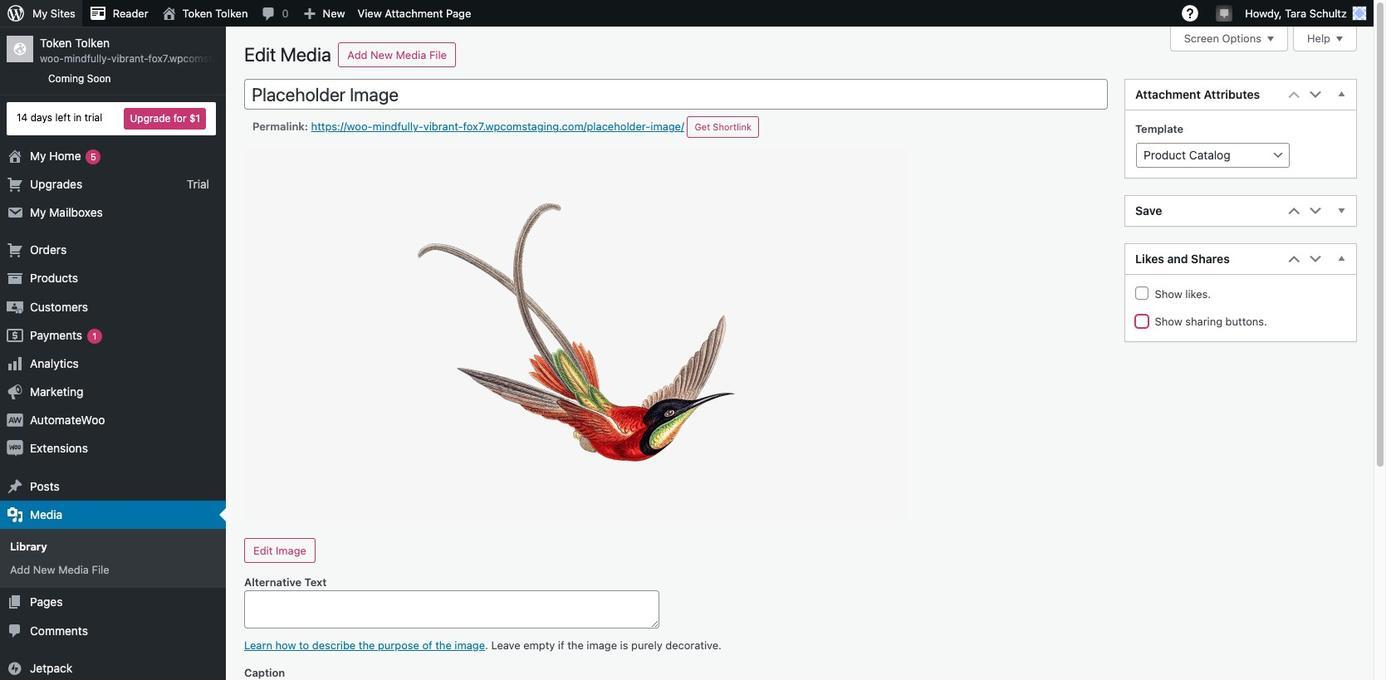 Task type: locate. For each thing, give the bounding box(es) containing it.
my left home
[[30, 148, 46, 162]]

my mailboxes
[[30, 205, 103, 219]]

1 vertical spatial add new media file
[[10, 563, 109, 577]]

marketing link
[[0, 378, 226, 406]]

add new media file down the view attachment page
[[348, 48, 447, 61]]

attachment
[[385, 7, 443, 20], [1135, 87, 1201, 101]]

2 vertical spatial new
[[33, 563, 55, 577]]

token for token tolken woo-mindfully-vibrant-fox7.wpcomstaging.com coming soon
[[40, 36, 72, 50]]

add new media file link up pages link
[[0, 558, 226, 582]]

tolken up "soon"
[[75, 36, 110, 50]]

1 vertical spatial my
[[30, 148, 46, 162]]

upgrade
[[130, 112, 171, 124]]

token inside token tolken woo-mindfully-vibrant-fox7.wpcomstaging.com coming soon
[[40, 36, 72, 50]]

5
[[90, 151, 96, 162]]

main menu navigation
[[0, 27, 261, 680]]

learn
[[244, 639, 272, 652]]

0 horizontal spatial the
[[359, 639, 375, 652]]

text
[[304, 575, 327, 589]]

file inside 'main menu' navigation
[[92, 563, 109, 577]]

customers
[[30, 299, 88, 314]]

image left the is
[[587, 639, 617, 652]]

add
[[348, 48, 368, 61], [10, 563, 30, 577]]

1 show from the top
[[1155, 287, 1183, 300]]

payments 1
[[30, 328, 97, 342]]

0 vertical spatial new
[[323, 7, 345, 20]]

2 show from the top
[[1155, 315, 1183, 328]]

0 horizontal spatial new
[[33, 563, 55, 577]]

0 horizontal spatial tolken
[[75, 36, 110, 50]]

reader link
[[82, 0, 155, 27]]

0 vertical spatial file
[[429, 48, 447, 61]]

screen
[[1184, 32, 1219, 45]]

pages link
[[0, 588, 226, 617]]

new left view
[[323, 7, 345, 20]]

image
[[455, 639, 485, 652], [587, 639, 617, 652]]

the right if
[[568, 639, 584, 652]]

add new media file for the rightmost add new media file link
[[348, 48, 447, 61]]

1 horizontal spatial new
[[323, 7, 345, 20]]

tolken inside toolbar navigation
[[215, 7, 248, 20]]

media link
[[0, 501, 226, 529]]

orders link
[[0, 236, 226, 264]]

media up 'pages'
[[58, 563, 89, 577]]

add new media file link
[[338, 42, 456, 67], [0, 558, 226, 582]]

2 vertical spatial my
[[30, 205, 46, 219]]

0 vertical spatial tolken
[[215, 7, 248, 20]]

1 vertical spatial tolken
[[75, 36, 110, 50]]

add down the library
[[10, 563, 30, 577]]

0 horizontal spatial file
[[92, 563, 109, 577]]

tolken inside token tolken woo-mindfully-vibrant-fox7.wpcomstaging.com coming soon
[[75, 36, 110, 50]]

products link
[[0, 264, 226, 293]]

0 vertical spatial vibrant-
[[111, 52, 148, 65]]

tolken left 0 link
[[215, 7, 248, 20]]

file for bottommost add new media file link
[[92, 563, 109, 577]]

1 vertical spatial show
[[1155, 315, 1183, 328]]

1 horizontal spatial image
[[587, 639, 617, 652]]

2 horizontal spatial new
[[371, 48, 393, 61]]

template
[[1135, 122, 1184, 135]]

media down posts
[[30, 507, 63, 521]]

0 horizontal spatial add new media file link
[[0, 558, 226, 582]]

1 vertical spatial add
[[10, 563, 30, 577]]

1 horizontal spatial mindfully-
[[373, 120, 423, 133]]

toolbar navigation
[[0, 0, 1374, 30]]

None button
[[244, 538, 316, 563]]

my down upgrades
[[30, 205, 46, 219]]

0 vertical spatial add new media file link
[[338, 42, 456, 67]]

add new media file up 'pages'
[[10, 563, 109, 577]]

0 horizontal spatial attachment
[[385, 7, 443, 20]]

trial
[[187, 177, 209, 191]]

my for my home 5
[[30, 148, 46, 162]]

1 horizontal spatial token
[[182, 7, 212, 20]]

0 vertical spatial my
[[32, 7, 48, 20]]

image left leave
[[455, 639, 485, 652]]

new down view
[[371, 48, 393, 61]]

save
[[1135, 204, 1162, 218]]

vibrant-
[[111, 52, 148, 65], [423, 120, 463, 133]]

token tolken link
[[155, 0, 255, 27]]

left
[[55, 111, 71, 124]]

1 vertical spatial mindfully-
[[373, 120, 423, 133]]

1 horizontal spatial add
[[348, 48, 368, 61]]

1 horizontal spatial file
[[429, 48, 447, 61]]

0 vertical spatial add new media file
[[348, 48, 447, 61]]

1 horizontal spatial add new media file link
[[338, 42, 456, 67]]

options
[[1222, 32, 1262, 45]]

new for bottommost add new media file link
[[33, 563, 55, 577]]

the
[[359, 639, 375, 652], [435, 639, 452, 652], [568, 639, 584, 652]]

new
[[323, 7, 345, 20], [371, 48, 393, 61], [33, 563, 55, 577]]

upgrade for $1
[[130, 112, 200, 124]]

attachment right view
[[385, 7, 443, 20]]

None text field
[[244, 79, 1108, 110]]

0 vertical spatial attachment
[[385, 7, 443, 20]]

show right the show likes. option
[[1155, 287, 1183, 300]]

1 vertical spatial vibrant-
[[423, 120, 463, 133]]

file
[[429, 48, 447, 61], [92, 563, 109, 577]]

tolken
[[215, 7, 248, 20], [75, 36, 110, 50]]

0 vertical spatial show
[[1155, 287, 1183, 300]]

purpose
[[378, 639, 419, 652]]

my left sites
[[32, 7, 48, 20]]

my inside toolbar navigation
[[32, 7, 48, 20]]

1 horizontal spatial the
[[435, 639, 452, 652]]

shares
[[1191, 252, 1230, 266]]

show likes.
[[1152, 287, 1211, 300]]

1 horizontal spatial attachment
[[1135, 87, 1201, 101]]

view attachment page
[[358, 7, 471, 20]]

add for bottommost add new media file link
[[10, 563, 30, 577]]

empty
[[524, 639, 555, 652]]

my sites
[[32, 7, 75, 20]]

0 horizontal spatial vibrant-
[[111, 52, 148, 65]]

jetpack link
[[0, 654, 226, 680]]

my
[[32, 7, 48, 20], [30, 148, 46, 162], [30, 205, 46, 219]]

0 horizontal spatial add new media file
[[10, 563, 109, 577]]

the left purpose
[[359, 639, 375, 652]]

screen options button
[[1170, 27, 1288, 51]]

and
[[1167, 252, 1188, 266]]

file down 'page' at the left
[[429, 48, 447, 61]]

0 horizontal spatial add
[[10, 563, 30, 577]]

0 vertical spatial add
[[348, 48, 368, 61]]

days
[[30, 111, 52, 124]]

get
[[695, 122, 710, 132]]

1 horizontal spatial tolken
[[215, 7, 248, 20]]

0 vertical spatial mindfully-
[[64, 52, 111, 65]]

jetpack
[[30, 661, 72, 675]]

1 vertical spatial new
[[371, 48, 393, 61]]

sharing
[[1186, 315, 1223, 328]]

in
[[73, 111, 82, 124]]

show right show sharing buttons. checkbox
[[1155, 315, 1183, 328]]

new inside 'main menu' navigation
[[33, 563, 55, 577]]

1 horizontal spatial add new media file
[[348, 48, 447, 61]]

leave
[[491, 639, 521, 652]]

show
[[1155, 287, 1183, 300], [1155, 315, 1183, 328]]

1 vertical spatial token
[[40, 36, 72, 50]]

0 horizontal spatial image
[[455, 639, 485, 652]]

token up fox7.wpcomstaging.com
[[182, 7, 212, 20]]

likes.
[[1186, 287, 1211, 300]]

1 vertical spatial file
[[92, 563, 109, 577]]

howdy,
[[1245, 7, 1282, 20]]

add down view
[[348, 48, 368, 61]]

0 horizontal spatial mindfully-
[[64, 52, 111, 65]]

0 vertical spatial token
[[182, 7, 212, 20]]

3 the from the left
[[568, 639, 584, 652]]

2 the from the left
[[435, 639, 452, 652]]

token inside token tolken link
[[182, 7, 212, 20]]

token up woo-
[[40, 36, 72, 50]]

media
[[280, 43, 331, 66], [396, 48, 426, 61], [30, 507, 63, 521], [58, 563, 89, 577]]

attachment up template
[[1135, 87, 1201, 101]]

2 horizontal spatial the
[[568, 639, 584, 652]]

how
[[275, 639, 296, 652]]

1 horizontal spatial vibrant-
[[423, 120, 463, 133]]

add inside 'main menu' navigation
[[10, 563, 30, 577]]

new down the library
[[33, 563, 55, 577]]

add new media file inside 'main menu' navigation
[[10, 563, 109, 577]]

file down the library link
[[92, 563, 109, 577]]

add new media file link down the view attachment page
[[338, 42, 456, 67]]

0 horizontal spatial token
[[40, 36, 72, 50]]

customers link
[[0, 293, 226, 321]]

the right of
[[435, 639, 452, 652]]



Task type: vqa. For each thing, say whether or not it's contained in the screenshot.
engines
no



Task type: describe. For each thing, give the bounding box(es) containing it.
tara
[[1285, 7, 1307, 20]]

14 days left in trial
[[17, 111, 102, 124]]

my for my sites
[[32, 7, 48, 20]]

add for the rightmost add new media file link
[[348, 48, 368, 61]]

shortlink
[[713, 122, 752, 132]]

posts
[[30, 479, 60, 493]]

media down the view attachment page
[[396, 48, 426, 61]]

image/
[[651, 120, 684, 133]]

edit media
[[244, 43, 331, 66]]

$1
[[189, 112, 200, 124]]

help
[[1307, 32, 1331, 45]]

help button
[[1293, 27, 1357, 51]]

view attachment page link
[[352, 0, 478, 27]]

Alternative Text text field
[[244, 591, 660, 629]]

https://woo-mindfully-vibrant-fox7.wpcomstaging.com/placeholder-image/ link
[[311, 117, 684, 137]]

howdy, tara schultz
[[1245, 7, 1347, 20]]

automatewoo
[[30, 413, 105, 427]]

notification image
[[1218, 6, 1231, 19]]

new link
[[295, 0, 352, 27]]

2 image from the left
[[587, 639, 617, 652]]

caption
[[244, 666, 285, 680]]

mailboxes
[[49, 205, 103, 219]]

library
[[10, 540, 47, 553]]

14
[[17, 111, 28, 124]]

orders
[[30, 243, 67, 257]]

token for token tolken
[[182, 7, 212, 20]]

decorative.
[[666, 639, 722, 652]]

permalink: https://woo-mindfully-vibrant-fox7.wpcomstaging.com/placeholder-image/
[[253, 120, 684, 133]]

new inside toolbar navigation
[[323, 7, 345, 20]]

token tolken woo-mindfully-vibrant-fox7.wpcomstaging.com coming soon
[[40, 36, 261, 85]]

1 vertical spatial attachment
[[1135, 87, 1201, 101]]

tolken for token tolken woo-mindfully-vibrant-fox7.wpcomstaging.com coming soon
[[75, 36, 110, 50]]

likes
[[1135, 252, 1164, 266]]

payments
[[30, 328, 82, 342]]

analytics link
[[0, 350, 226, 378]]

page
[[446, 7, 471, 20]]

likes and shares
[[1135, 252, 1230, 266]]

mindfully- inside token tolken woo-mindfully-vibrant-fox7.wpcomstaging.com coming soon
[[64, 52, 111, 65]]

to
[[299, 639, 309, 652]]

if
[[558, 639, 565, 652]]

1 image from the left
[[455, 639, 485, 652]]

token tolken
[[182, 7, 248, 20]]

new for the rightmost add new media file link
[[371, 48, 393, 61]]

purely
[[631, 639, 663, 652]]

alternative
[[244, 575, 302, 589]]

get shortlink button
[[687, 117, 759, 138]]

comments
[[30, 623, 88, 638]]

1 vertical spatial add new media file link
[[0, 558, 226, 582]]

Show likes. checkbox
[[1135, 287, 1149, 300]]

woo-
[[40, 52, 64, 65]]

Show sharing buttons. checkbox
[[1135, 314, 1149, 328]]

show for likes.
[[1155, 287, 1183, 300]]

vibrant- inside token tolken woo-mindfully-vibrant-fox7.wpcomstaging.com coming soon
[[111, 52, 148, 65]]

learn how to describe the purpose of the image . leave empty if the image is purely decorative.
[[244, 639, 722, 652]]

edit
[[244, 43, 276, 66]]

attachment inside 'link'
[[385, 7, 443, 20]]

fox7.wpcomstaging.com
[[148, 52, 261, 65]]

marketing
[[30, 385, 83, 399]]

products
[[30, 271, 78, 285]]

1
[[92, 330, 97, 341]]

my mailboxes link
[[0, 198, 226, 227]]

1 the from the left
[[359, 639, 375, 652]]

soon
[[87, 72, 111, 85]]

analytics
[[30, 356, 79, 370]]

show for sharing
[[1155, 315, 1183, 328]]

.
[[485, 639, 488, 652]]

pages
[[30, 595, 63, 609]]

learn how to describe the purpose of the image link
[[244, 639, 485, 652]]

comments link
[[0, 617, 226, 645]]

home
[[49, 148, 81, 162]]

buttons.
[[1226, 315, 1267, 328]]

reader
[[113, 7, 148, 20]]

show sharing buttons.
[[1152, 315, 1267, 328]]

my sites link
[[0, 0, 82, 27]]

add new media file for bottommost add new media file link
[[10, 563, 109, 577]]

0
[[282, 7, 289, 20]]

upgrades
[[30, 177, 82, 191]]

tolken for token tolken
[[215, 7, 248, 20]]

screen options
[[1184, 32, 1262, 45]]

file for the rightmost add new media file link
[[429, 48, 447, 61]]

is
[[620, 639, 628, 652]]

alternative text
[[244, 575, 327, 589]]

view
[[358, 7, 382, 20]]

attributes
[[1204, 87, 1260, 101]]

sites
[[51, 7, 75, 20]]

posts link
[[0, 472, 226, 501]]

upgrade for $1 button
[[124, 108, 206, 129]]

coming
[[48, 72, 84, 85]]

get shortlink
[[695, 122, 752, 132]]

my for my mailboxes
[[30, 205, 46, 219]]

fox7.wpcomstaging.com/placeholder-
[[463, 120, 651, 133]]

schultz
[[1310, 7, 1347, 20]]

extensions
[[30, 441, 88, 456]]

trial
[[84, 111, 102, 124]]

automatewoo link
[[0, 406, 226, 435]]

extensions link
[[0, 435, 226, 463]]

library link
[[0, 535, 226, 558]]

media down the new link
[[280, 43, 331, 66]]

0 link
[[255, 0, 295, 27]]



